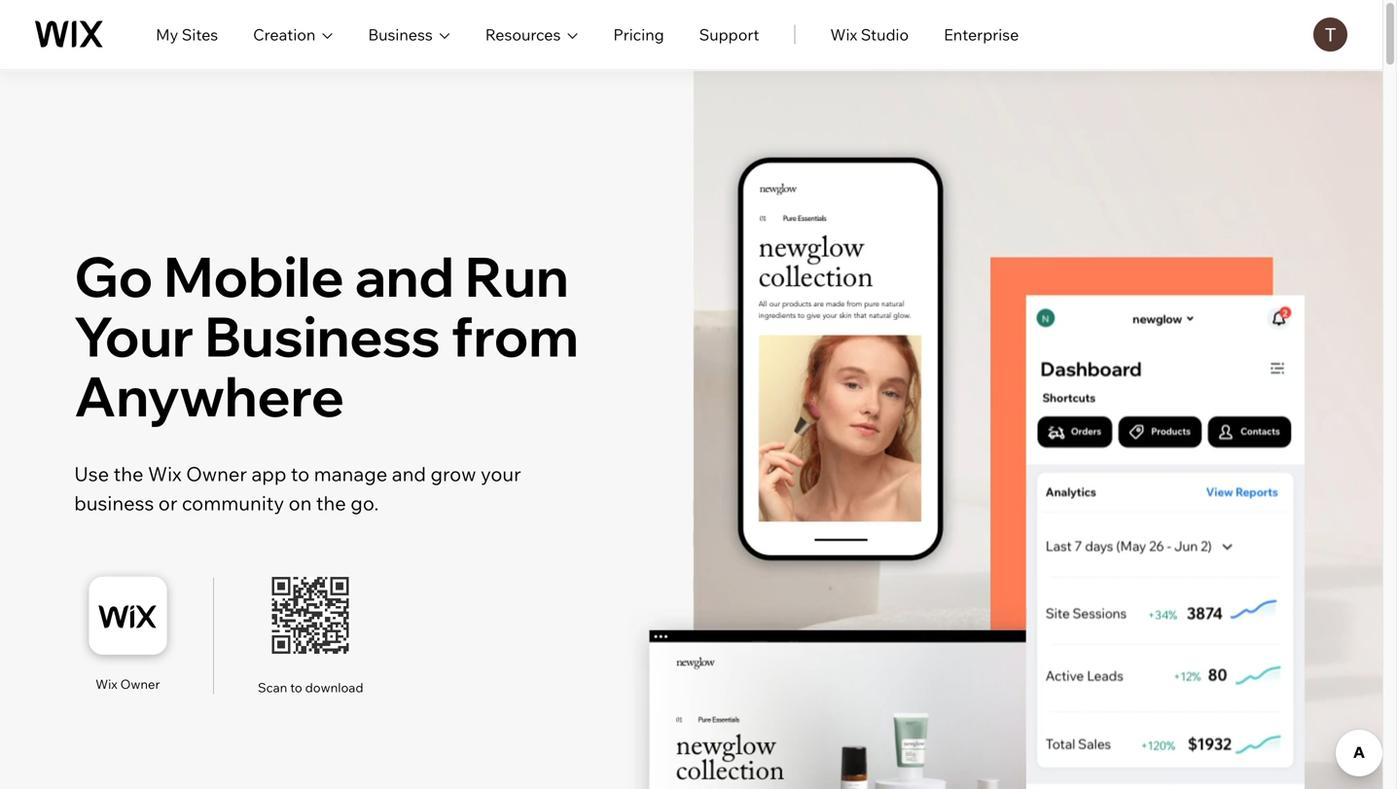 Task type: vqa. For each thing, say whether or not it's contained in the screenshot.
the topmost the Website
no



Task type: locate. For each thing, give the bounding box(es) containing it.
owner
[[186, 462, 247, 486], [120, 676, 160, 692]]

profile image image
[[1314, 18, 1348, 52]]

1 vertical spatial the
[[316, 491, 346, 515]]

the right on
[[316, 491, 346, 515]]

support
[[700, 25, 760, 44]]

from
[[451, 302, 579, 371]]

1 vertical spatial owner
[[120, 676, 160, 692]]

app
[[252, 462, 287, 486]]

business
[[368, 25, 433, 44], [205, 302, 441, 371]]

manage
[[314, 462, 388, 486]]

to right scan
[[290, 680, 302, 696]]

1 to from the top
[[291, 462, 310, 486]]

1 vertical spatial wix
[[148, 462, 182, 486]]

wix studio link
[[831, 23, 909, 46]]

support link
[[700, 23, 760, 46]]

creation
[[253, 25, 316, 44]]

0 horizontal spatial owner
[[120, 676, 160, 692]]

1 vertical spatial business
[[205, 302, 441, 371]]

0 vertical spatial the
[[114, 462, 144, 486]]

and
[[355, 242, 454, 311], [392, 462, 426, 486]]

owner inside use the wix owner app to manage and grow your business or community on the go.
[[186, 462, 247, 486]]

and inside use the wix owner app to manage and grow your business or community on the go.
[[392, 462, 426, 486]]

1 vertical spatial and
[[392, 462, 426, 486]]

owner app qr code image
[[272, 577, 349, 654], [272, 577, 349, 654]]

download
[[305, 680, 364, 696]]

scan to download
[[258, 680, 364, 696]]

go
[[74, 242, 153, 311]]

to
[[291, 462, 310, 486], [290, 680, 302, 696]]

the
[[114, 462, 144, 486], [316, 491, 346, 515]]

to up on
[[291, 462, 310, 486]]

0 vertical spatial owner
[[186, 462, 247, 486]]

wix owner app image
[[79, 569, 176, 667], [89, 577, 167, 655]]

use
[[74, 462, 109, 486]]

1 horizontal spatial wix
[[148, 462, 182, 486]]

1 horizontal spatial the
[[316, 491, 346, 515]]

0 vertical spatial and
[[355, 242, 454, 311]]

0 vertical spatial business
[[368, 25, 433, 44]]

the up business
[[114, 462, 144, 486]]

wix
[[831, 25, 858, 44], [148, 462, 182, 486], [96, 676, 117, 692]]

0 vertical spatial wix
[[831, 25, 858, 44]]

2 vertical spatial wix
[[96, 676, 117, 692]]

2 horizontal spatial wix
[[831, 25, 858, 44]]

wix for wix studio
[[831, 25, 858, 44]]

business
[[74, 491, 154, 515]]

go.
[[351, 491, 379, 515]]

1 vertical spatial to
[[290, 680, 302, 696]]

resources
[[486, 25, 561, 44]]

1 horizontal spatial owner
[[186, 462, 247, 486]]

business inside go mobile and run your business from anywhere
[[205, 302, 441, 371]]

0 horizontal spatial wix
[[96, 676, 117, 692]]

0 vertical spatial to
[[291, 462, 310, 486]]

wix studio
[[831, 25, 909, 44]]

grow
[[431, 462, 477, 486]]



Task type: describe. For each thing, give the bounding box(es) containing it.
scan
[[258, 680, 287, 696]]

0 horizontal spatial the
[[114, 462, 144, 486]]

business inside dropdown button
[[368, 25, 433, 44]]

on
[[289, 491, 312, 515]]

resources button
[[486, 23, 579, 46]]

my sites link
[[156, 23, 218, 46]]

go mobile and run your business from anywhere
[[74, 242, 579, 430]]

wix for wix owner
[[96, 676, 117, 692]]

creation button
[[253, 23, 333, 46]]

run
[[465, 242, 569, 311]]

pricing link
[[614, 23, 665, 46]]

your
[[481, 462, 521, 486]]

and inside go mobile and run your business from anywhere
[[355, 242, 454, 311]]

community
[[182, 491, 284, 515]]

use the wix owner app to manage and grow your business or community on the go.
[[74, 462, 521, 515]]

wix inside use the wix owner app to manage and grow your business or community on the go.
[[148, 462, 182, 486]]

2 to from the top
[[290, 680, 302, 696]]

my
[[156, 25, 178, 44]]

studio
[[861, 25, 909, 44]]

business button
[[368, 23, 451, 46]]

enterprise link
[[944, 23, 1020, 46]]

wix owner
[[96, 676, 160, 692]]

sites
[[182, 25, 218, 44]]

enterprise
[[944, 25, 1020, 44]]

pricing
[[614, 25, 665, 44]]

anywhere
[[74, 362, 345, 430]]

or
[[158, 491, 178, 515]]

your
[[74, 302, 194, 371]]

to inside use the wix owner app to manage and grow your business or community on the go.
[[291, 462, 310, 486]]

my sites
[[156, 25, 218, 44]]

mobile
[[164, 242, 344, 311]]



